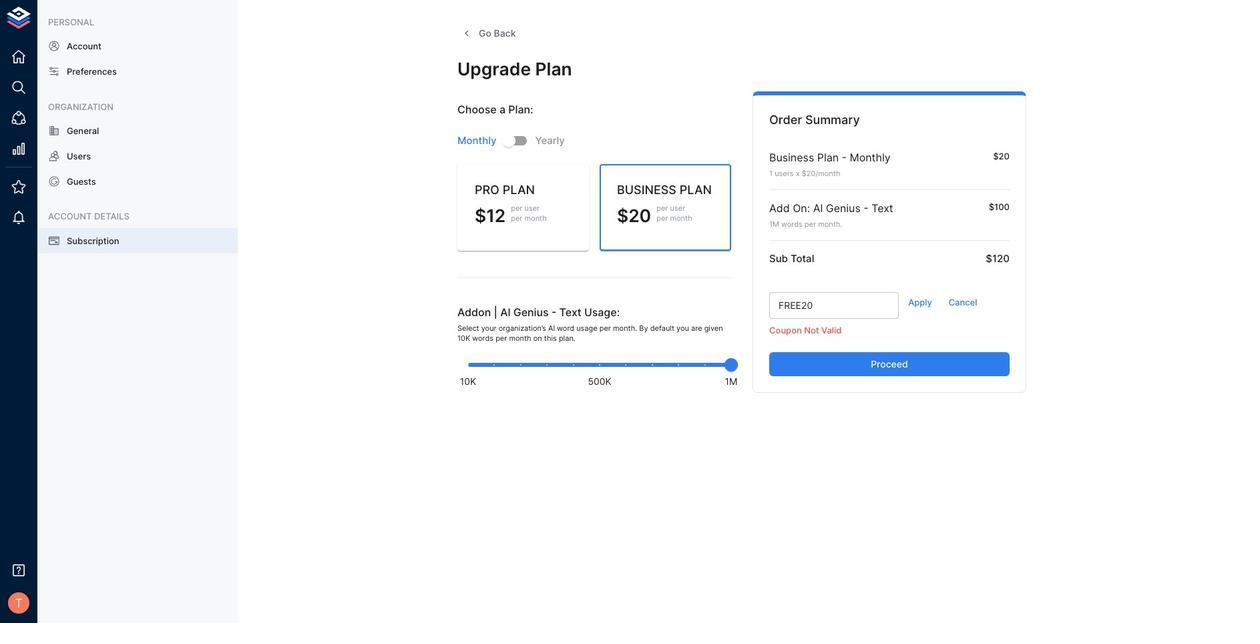 Task type: describe. For each thing, give the bounding box(es) containing it.
account details
[[48, 211, 129, 222]]

$20
[[993, 151, 1010, 161]]

on:
[[793, 202, 810, 215]]

organization's
[[499, 324, 546, 333]]

Enter Coupon Code text field
[[769, 293, 899, 319]]

guests
[[67, 176, 96, 187]]

$ inside business plan - monthly 1 users x $ 20 /month
[[802, 169, 807, 178]]

plan for 12
[[503, 183, 535, 197]]

add on: al genius - text 1m words per month.
[[769, 202, 893, 229]]

month. inside add on: al genius - text 1m words per month.
[[818, 220, 842, 229]]

users link
[[37, 144, 238, 169]]

genius for |
[[513, 306, 549, 319]]

|
[[494, 306, 498, 319]]

users
[[67, 151, 91, 162]]

coupon not valid
[[769, 325, 842, 336]]

/month
[[816, 169, 840, 178]]

go
[[479, 27, 491, 39]]

addon | al genius - text usage: select your organization's al word usage per month. by default you are given 10k words per month on this plan.
[[457, 306, 723, 344]]

$ for 12
[[475, 205, 486, 226]]

20 inside $ 20 per user per month
[[628, 205, 651, 226]]

$ 20 per user per month
[[617, 204, 692, 226]]

a
[[499, 103, 506, 117]]

cancel button
[[942, 293, 984, 313]]

plan:
[[508, 103, 533, 117]]

$100
[[989, 202, 1010, 212]]

plan for business
[[817, 151, 839, 164]]

preferences link
[[37, 59, 238, 85]]

subscription
[[67, 235, 119, 246]]

t
[[15, 596, 23, 611]]

pro plan
[[475, 183, 535, 197]]

proceed
[[871, 358, 908, 370]]

yearly
[[535, 134, 565, 147]]

plan for 20
[[680, 183, 712, 197]]

pro
[[475, 183, 499, 197]]

go back button
[[457, 21, 521, 46]]

plan for upgrade
[[535, 58, 572, 79]]

details
[[94, 211, 129, 222]]

business plan - monthly 1 users x $ 20 /month
[[769, 151, 891, 178]]

upgrade
[[457, 58, 531, 79]]

apply
[[908, 297, 932, 308]]

valid
[[821, 325, 842, 336]]

upgrade plan
[[457, 58, 572, 79]]

you
[[677, 324, 689, 333]]

500k
[[588, 376, 611, 387]]

your
[[481, 324, 497, 333]]

month inside the addon | al genius - text usage: select your organization's al word usage per month. by default you are given 10k words per month on this plan.
[[509, 334, 531, 344]]

back
[[494, 27, 516, 39]]

not
[[804, 325, 819, 336]]

month. inside the addon | al genius - text usage: select your organization's al word usage per month. by default you are given 10k words per month on this plan.
[[613, 324, 637, 333]]

go back
[[479, 27, 516, 39]]

are
[[691, 324, 702, 333]]

month for 20
[[670, 214, 692, 223]]

1
[[769, 169, 773, 178]]

genius for on:
[[826, 202, 861, 215]]



Task type: locate. For each thing, give the bounding box(es) containing it.
user down pro plan
[[525, 204, 540, 213]]

text for |
[[559, 306, 581, 319]]

text
[[872, 202, 893, 215], [559, 306, 581, 319]]

per
[[511, 204, 523, 213], [657, 204, 668, 213], [511, 214, 523, 223], [657, 214, 668, 223], [805, 220, 816, 229], [600, 324, 611, 333], [496, 334, 507, 344]]

0 horizontal spatial monthly
[[457, 134, 497, 147]]

0 vertical spatial month.
[[818, 220, 842, 229]]

plan right the upgrade
[[535, 58, 572, 79]]

plan
[[535, 58, 572, 79], [817, 151, 839, 164]]

- for 1m
[[864, 202, 869, 215]]

2 horizontal spatial $
[[802, 169, 807, 178]]

default
[[650, 324, 674, 333]]

words inside add on: al genius - text 1m words per month.
[[781, 220, 803, 229]]

- inside business plan - monthly 1 users x $ 20 /month
[[842, 151, 847, 164]]

$ inside $ 12 per user per month
[[475, 205, 486, 226]]

x
[[796, 169, 800, 178]]

choose a plan:
[[457, 103, 533, 117]]

user down business plan
[[670, 204, 685, 213]]

user for 20
[[670, 204, 685, 213]]

0 horizontal spatial -
[[552, 306, 556, 319]]

2 user from the left
[[670, 204, 685, 213]]

1 horizontal spatial $
[[617, 205, 628, 226]]

0 vertical spatial text
[[872, 202, 893, 215]]

1m inside add on: al genius - text 1m words per month.
[[769, 220, 779, 229]]

order summary
[[769, 113, 860, 127]]

al inside add on: al genius - text 1m words per month.
[[813, 202, 823, 215]]

usage:
[[584, 306, 620, 319]]

1 horizontal spatial plan
[[680, 183, 712, 197]]

month down business plan
[[670, 214, 692, 223]]

$120
[[986, 253, 1010, 265]]

genius inside add on: al genius - text 1m words per month.
[[826, 202, 861, 215]]

2 plan from the left
[[680, 183, 712, 197]]

text for on:
[[872, 202, 893, 215]]

monthly down summary
[[850, 151, 891, 164]]

word
[[557, 324, 574, 333]]

0 vertical spatial genius
[[826, 202, 861, 215]]

1 vertical spatial 20
[[628, 205, 651, 226]]

month. left by
[[613, 324, 637, 333]]

0 horizontal spatial $
[[475, 205, 486, 226]]

1 vertical spatial 10k
[[460, 376, 476, 387]]

given
[[704, 324, 723, 333]]

plan.
[[559, 334, 576, 344]]

account
[[48, 211, 92, 222]]

1 horizontal spatial words
[[781, 220, 803, 229]]

per inside add on: al genius - text 1m words per month.
[[805, 220, 816, 229]]

1 vertical spatial genius
[[513, 306, 549, 319]]

1 horizontal spatial text
[[872, 202, 893, 215]]

0 vertical spatial words
[[781, 220, 803, 229]]

personal
[[48, 17, 94, 27]]

text inside the addon | al genius - text usage: select your organization's al word usage per month. by default you are given 10k words per month on this plan.
[[559, 306, 581, 319]]

addon
[[457, 306, 491, 319]]

coupon
[[769, 325, 802, 336]]

al for |
[[500, 306, 510, 319]]

sub total
[[769, 253, 814, 265]]

2 vertical spatial -
[[552, 306, 556, 319]]

words down on:
[[781, 220, 803, 229]]

business
[[769, 151, 814, 164]]

plan up $ 20 per user per month on the top
[[680, 183, 712, 197]]

2 vertical spatial al
[[548, 324, 555, 333]]

apply button
[[899, 293, 942, 313]]

words down your
[[472, 334, 494, 344]]

al up this
[[548, 324, 555, 333]]

- inside the addon | al genius - text usage: select your organization's al word usage per month. by default you are given 10k words per month on this plan.
[[552, 306, 556, 319]]

1 vertical spatial plan
[[817, 151, 839, 164]]

month inside $ 12 per user per month
[[525, 214, 547, 223]]

plan inside business plan - monthly 1 users x $ 20 /month
[[817, 151, 839, 164]]

proceed button
[[769, 352, 1010, 377]]

1m
[[769, 220, 779, 229], [725, 376, 738, 387]]

$
[[802, 169, 807, 178], [475, 205, 486, 226], [617, 205, 628, 226]]

0 vertical spatial 20
[[807, 169, 816, 178]]

user inside $ 20 per user per month
[[670, 204, 685, 213]]

0 horizontal spatial text
[[559, 306, 581, 319]]

select
[[457, 324, 479, 333]]

1 horizontal spatial plan
[[817, 151, 839, 164]]

plan
[[503, 183, 535, 197], [680, 183, 712, 197]]

plan up /month
[[817, 151, 839, 164]]

$ down pro
[[475, 205, 486, 226]]

- for usage:
[[552, 306, 556, 319]]

0 horizontal spatial 1m
[[725, 376, 738, 387]]

words
[[781, 220, 803, 229], [472, 334, 494, 344]]

0 vertical spatial monthly
[[457, 134, 497, 147]]

0 vertical spatial al
[[813, 202, 823, 215]]

1 horizontal spatial 20
[[807, 169, 816, 178]]

usage
[[576, 324, 597, 333]]

user
[[525, 204, 540, 213], [670, 204, 685, 213]]

20
[[807, 169, 816, 178], [628, 205, 651, 226]]

users
[[775, 169, 794, 178]]

month right 12
[[525, 214, 547, 223]]

monthly inside business plan - monthly 1 users x $ 20 /month
[[850, 151, 891, 164]]

order
[[769, 113, 802, 127]]

0 horizontal spatial plan
[[503, 183, 535, 197]]

general
[[67, 125, 99, 136]]

- up this
[[552, 306, 556, 319]]

guests link
[[37, 169, 238, 195]]

1 horizontal spatial genius
[[826, 202, 861, 215]]

business
[[617, 183, 676, 197]]

- down summary
[[842, 151, 847, 164]]

subscription link
[[37, 228, 238, 254]]

1 horizontal spatial user
[[670, 204, 685, 213]]

al right |
[[500, 306, 510, 319]]

account
[[67, 41, 101, 52]]

on
[[533, 334, 542, 344]]

0 horizontal spatial genius
[[513, 306, 549, 319]]

0 vertical spatial 10k
[[457, 334, 470, 344]]

general link
[[37, 118, 238, 144]]

2 horizontal spatial -
[[864, 202, 869, 215]]

genius up organization's
[[513, 306, 549, 319]]

0 horizontal spatial plan
[[535, 58, 572, 79]]

1 vertical spatial text
[[559, 306, 581, 319]]

0 horizontal spatial user
[[525, 204, 540, 213]]

total
[[791, 253, 814, 265]]

0 vertical spatial -
[[842, 151, 847, 164]]

user for 12
[[525, 204, 540, 213]]

plan up $ 12 per user per month on the left of the page
[[503, 183, 535, 197]]

1 vertical spatial 1m
[[725, 376, 738, 387]]

0 vertical spatial 1m
[[769, 220, 779, 229]]

$ down business
[[617, 205, 628, 226]]

$ for 20
[[617, 205, 628, 226]]

$ right x
[[802, 169, 807, 178]]

20 right x
[[807, 169, 816, 178]]

t button
[[4, 589, 33, 618]]

1 horizontal spatial -
[[842, 151, 847, 164]]

0 horizontal spatial 20
[[628, 205, 651, 226]]

add
[[769, 202, 790, 215]]

genius down /month
[[826, 202, 861, 215]]

choose
[[457, 103, 497, 117]]

business plan
[[617, 183, 712, 197]]

monthly
[[457, 134, 497, 147], [850, 151, 891, 164]]

1 horizontal spatial 1m
[[769, 220, 779, 229]]

genius inside the addon | al genius - text usage: select your organization's al word usage per month. by default you are given 10k words per month on this plan.
[[513, 306, 549, 319]]

1 vertical spatial month.
[[613, 324, 637, 333]]

1 horizontal spatial al
[[548, 324, 555, 333]]

genius
[[826, 202, 861, 215], [513, 306, 549, 319]]

1 vertical spatial al
[[500, 306, 510, 319]]

summary
[[805, 113, 860, 127]]

1 vertical spatial -
[[864, 202, 869, 215]]

al
[[813, 202, 823, 215], [500, 306, 510, 319], [548, 324, 555, 333]]

sub
[[769, 253, 788, 265]]

user inside $ 12 per user per month
[[525, 204, 540, 213]]

1 horizontal spatial monthly
[[850, 151, 891, 164]]

al for on:
[[813, 202, 823, 215]]

words inside the addon | al genius - text usage: select your organization's al word usage per month. by default you are given 10k words per month on this plan.
[[472, 334, 494, 344]]

20 down business
[[628, 205, 651, 226]]

preferences
[[67, 66, 117, 77]]

al right on:
[[813, 202, 823, 215]]

month. down /month
[[818, 220, 842, 229]]

0 horizontal spatial month.
[[613, 324, 637, 333]]

month
[[525, 214, 547, 223], [670, 214, 692, 223], [509, 334, 531, 344]]

1 vertical spatial monthly
[[850, 151, 891, 164]]

1 horizontal spatial month.
[[818, 220, 842, 229]]

12
[[486, 205, 506, 226]]

1 vertical spatial words
[[472, 334, 494, 344]]

0 horizontal spatial al
[[500, 306, 510, 319]]

20 inside business plan - monthly 1 users x $ 20 /month
[[807, 169, 816, 178]]

1 plan from the left
[[503, 183, 535, 197]]

text inside add on: al genius - text 1m words per month.
[[872, 202, 893, 215]]

monthly down choose at top
[[457, 134, 497, 147]]

0 horizontal spatial words
[[472, 334, 494, 344]]

cancel
[[949, 297, 977, 308]]

by
[[639, 324, 648, 333]]

month for 12
[[525, 214, 547, 223]]

account link
[[37, 34, 238, 59]]

10k
[[457, 334, 470, 344], [460, 376, 476, 387]]

month inside $ 20 per user per month
[[670, 214, 692, 223]]

10k inside the addon | al genius - text usage: select your organization's al word usage per month. by default you are given 10k words per month on this plan.
[[457, 334, 470, 344]]

2 horizontal spatial al
[[813, 202, 823, 215]]

0 vertical spatial plan
[[535, 58, 572, 79]]

1 user from the left
[[525, 204, 540, 213]]

month.
[[818, 220, 842, 229], [613, 324, 637, 333]]

this
[[544, 334, 557, 344]]

- down business plan - monthly 1 users x $ 20 /month
[[864, 202, 869, 215]]

-
[[842, 151, 847, 164], [864, 202, 869, 215], [552, 306, 556, 319]]

$ inside $ 20 per user per month
[[617, 205, 628, 226]]

- inside add on: al genius - text 1m words per month.
[[864, 202, 869, 215]]

month down organization's
[[509, 334, 531, 344]]

$ 12 per user per month
[[475, 204, 547, 226]]

organization
[[48, 101, 114, 112]]



Task type: vqa. For each thing, say whether or not it's contained in the screenshot.
the topmost '1'
no



